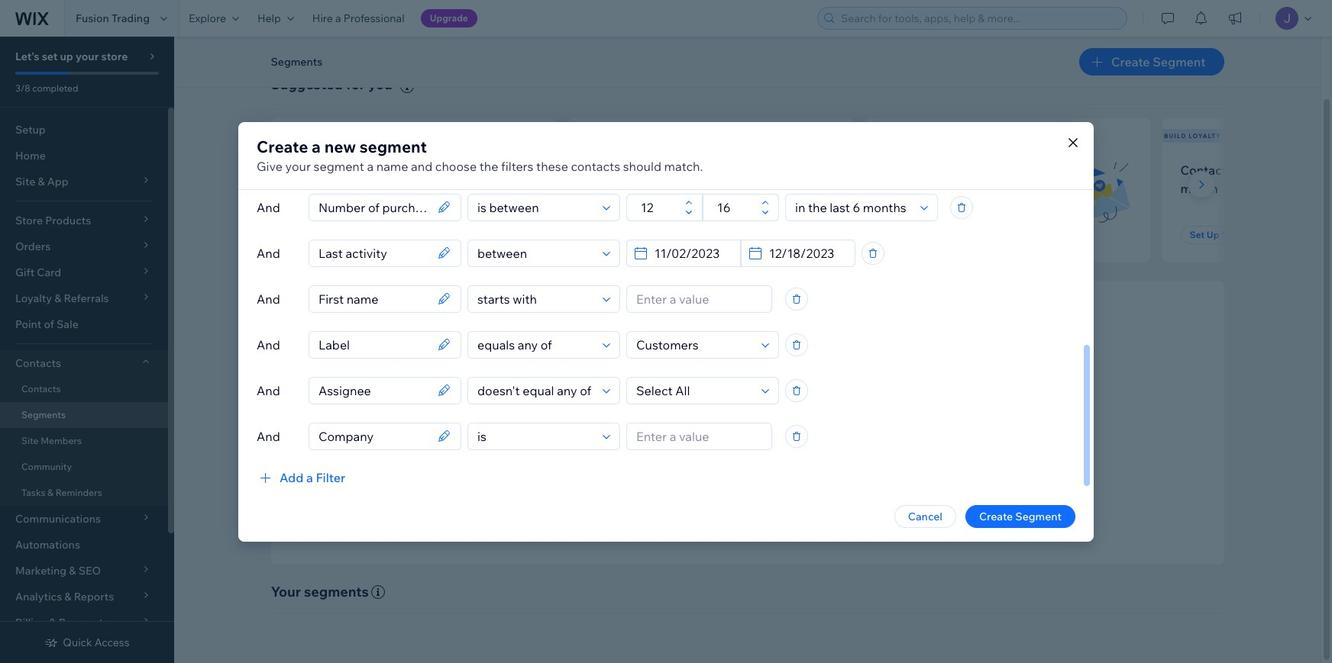 Task type: locate. For each thing, give the bounding box(es) containing it.
1 up from the left
[[315, 229, 328, 241]]

segment down new
[[314, 159, 364, 174]]

1 vertical spatial segments
[[21, 409, 66, 421]]

1 vertical spatial email
[[690, 453, 717, 467]]

quick access button
[[45, 636, 130, 650]]

1 and from the top
[[257, 200, 280, 215]]

11/02/2023 field
[[650, 240, 736, 266]]

segments up site members
[[21, 409, 66, 421]]

4 set up segment from the left
[[1190, 229, 1262, 241]]

set up segment
[[298, 229, 370, 241], [596, 229, 667, 241], [893, 229, 964, 241], [1190, 229, 1262, 241]]

your
[[76, 50, 99, 63], [285, 159, 311, 174], [371, 181, 397, 196], [944, 181, 970, 196]]

personalized
[[624, 453, 688, 467]]

0 vertical spatial of
[[44, 318, 54, 332]]

1 vertical spatial create segment
[[979, 510, 1062, 524]]

1 horizontal spatial of
[[710, 432, 720, 446]]

contacts down new
[[318, 163, 368, 178]]

set up segment down subscribed
[[298, 229, 370, 241]]

email
[[923, 163, 954, 178], [690, 453, 717, 467]]

email inside reach the right target audience create specific groups of contacts that update automatically send personalized email campaigns to drive sales and build trust
[[690, 453, 717, 467]]

birthday
[[1273, 163, 1321, 178]]

your inside sidebar element
[[76, 50, 99, 63]]

set up segment button down subscribed
[[289, 226, 379, 245]]

1 vertical spatial create segment button
[[966, 505, 1076, 528]]

0 horizontal spatial who
[[371, 163, 395, 178]]

contacts up the campaigns
[[723, 432, 766, 446]]

Select options field
[[632, 332, 757, 358], [632, 378, 757, 404]]

list
[[268, 118, 1332, 263]]

create
[[1112, 54, 1150, 70], [257, 136, 308, 156], [596, 432, 629, 446], [979, 510, 1013, 524]]

a right hire
[[335, 11, 341, 25]]

email down groups
[[690, 453, 717, 467]]

1 horizontal spatial create segment
[[1112, 54, 1206, 70]]

and for 3rd the choose a condition field
[[257, 291, 280, 307]]

filter
[[316, 470, 346, 486]]

choose
[[435, 159, 477, 174]]

up
[[60, 50, 73, 63]]

who inside the active email subscribers who clicked on your campaign
[[1027, 163, 1051, 178]]

3 set up segment from the left
[[893, 229, 964, 241]]

to inside new contacts who recently subscribed to your mailing list
[[356, 181, 368, 196]]

who
[[371, 163, 395, 178], [704, 163, 728, 178], [1027, 163, 1051, 178]]

your inside new contacts who recently subscribed to your mailing list
[[371, 181, 397, 196]]

1 vertical spatial subscribers
[[957, 163, 1024, 178]]

From text field
[[636, 194, 681, 220]]

2 who from the left
[[704, 163, 728, 178]]

set up segment button for made
[[586, 226, 676, 245]]

4 and from the top
[[257, 337, 280, 353]]

tasks
[[21, 487, 45, 499]]

your right on
[[944, 181, 970, 196]]

0 vertical spatial subscribers
[[292, 132, 344, 140]]

site members link
[[0, 429, 168, 455]]

your segments
[[271, 584, 369, 601]]

new contacts who recently subscribed to your mailing list
[[289, 163, 462, 196]]

1 horizontal spatial subscribers
[[957, 163, 1024, 178]]

hire
[[312, 11, 333, 25]]

new inside new contacts who recently subscribed to your mailing list
[[289, 163, 315, 178]]

contacts
[[571, 159, 620, 174], [318, 163, 368, 178], [723, 432, 766, 446]]

set up segment button down contacts with a birthday th
[[1181, 226, 1271, 245]]

email up on
[[923, 163, 954, 178]]

subscribers up campaign
[[957, 163, 1024, 178]]

store
[[101, 50, 128, 63]]

specific
[[632, 432, 670, 446]]

select options field for 4th the choose a condition field from the top
[[632, 332, 757, 358]]

set up segment button down from text field
[[586, 226, 676, 245]]

community
[[21, 461, 72, 473]]

segments for segments link
[[21, 409, 66, 421]]

3 and from the top
[[257, 291, 280, 307]]

set for potential customers who haven't made a purchase yet
[[596, 229, 611, 241]]

3 set up segment button from the left
[[884, 226, 974, 245]]

and for fifth the choose a condition field from the bottom of the page
[[257, 246, 280, 261]]

1 vertical spatial enter a value field
[[632, 424, 767, 450]]

set up segment down contacts with a birthday th
[[1190, 229, 1262, 241]]

your down name
[[371, 181, 397, 196]]

and inside the create a new segment give your segment a name and choose the filters these contacts should match.
[[411, 159, 433, 174]]

0 horizontal spatial segments
[[21, 409, 66, 421]]

of inside sidebar element
[[44, 318, 54, 332]]

1 horizontal spatial and
[[845, 453, 863, 467]]

these
[[536, 159, 568, 174]]

the inside reach the right target audience create specific groups of contacts that update automatically send personalized email campaigns to drive sales and build trust
[[689, 409, 710, 427]]

subscribers inside the active email subscribers who clicked on your campaign
[[957, 163, 1024, 178]]

and up mailing
[[411, 159, 433, 174]]

of
[[44, 318, 54, 332], [710, 432, 720, 446]]

a inside button
[[306, 470, 313, 486]]

1 horizontal spatial email
[[923, 163, 954, 178]]

up down clicked
[[910, 229, 922, 241]]

1 horizontal spatial to
[[777, 453, 787, 467]]

who left recently
[[371, 163, 395, 178]]

of left sale
[[44, 318, 54, 332]]

1 horizontal spatial contacts
[[571, 159, 620, 174]]

3/8
[[15, 83, 30, 94]]

set up segment button down on
[[884, 226, 974, 245]]

who inside potential customers who haven't made a purchase yet
[[704, 163, 728, 178]]

0 vertical spatial email
[[923, 163, 954, 178]]

2 vertical spatial contacts
[[21, 384, 61, 395]]

to
[[356, 181, 368, 196], [777, 453, 787, 467]]

5 and from the top
[[257, 383, 280, 398]]

set up segment button
[[289, 226, 379, 245], [586, 226, 676, 245], [884, 226, 974, 245], [1181, 226, 1271, 245]]

set up segment down on
[[893, 229, 964, 241]]

2 horizontal spatial contacts
[[723, 432, 766, 446]]

create segment button
[[1079, 48, 1224, 76], [966, 505, 1076, 528]]

explore
[[189, 11, 226, 25]]

and for 1st the choose a condition field from the bottom of the page
[[257, 429, 280, 444]]

segments up suggested
[[271, 55, 323, 69]]

0 vertical spatial contacts
[[1181, 163, 1233, 178]]

create segment
[[1112, 54, 1206, 70], [979, 510, 1062, 524]]

1 horizontal spatial create segment button
[[1079, 48, 1224, 76]]

contacts down point of sale
[[15, 357, 61, 371]]

who for your
[[371, 163, 395, 178]]

new up subscribed
[[289, 163, 315, 178]]

build loyalty
[[1164, 132, 1222, 140]]

2 select options field from the top
[[632, 378, 757, 404]]

enter a value field down 11/02/2023 field
[[632, 286, 767, 312]]

up
[[315, 229, 328, 241], [613, 229, 625, 241], [910, 229, 922, 241], [1207, 229, 1220, 241]]

point of sale
[[15, 318, 79, 332]]

segment
[[1153, 54, 1206, 70], [330, 229, 370, 241], [627, 229, 667, 241], [924, 229, 964, 241], [1222, 229, 1262, 241], [1016, 510, 1062, 524]]

2 enter a value field from the top
[[632, 424, 767, 450]]

1 vertical spatial the
[[689, 409, 710, 427]]

a right 'with'
[[1263, 163, 1270, 178]]

create a new segment give your segment a name and choose the filters these contacts should match.
[[257, 136, 703, 174]]

you
[[368, 76, 393, 93]]

2 set from the left
[[596, 229, 611, 241]]

1 horizontal spatial who
[[704, 163, 728, 178]]

Choose a condition field
[[473, 194, 598, 220], [473, 240, 598, 266], [473, 286, 598, 312], [473, 332, 598, 358], [473, 378, 598, 404], [473, 424, 598, 450]]

that
[[768, 432, 788, 446]]

2 horizontal spatial who
[[1027, 163, 1051, 178]]

4 choose a condition field from the top
[[473, 332, 598, 358]]

None field
[[314, 194, 433, 220], [314, 240, 433, 266], [314, 286, 433, 312], [314, 332, 433, 358], [314, 378, 433, 404], [314, 424, 433, 450], [314, 194, 433, 220], [314, 240, 433, 266], [314, 286, 433, 312], [314, 332, 433, 358], [314, 378, 433, 404], [314, 424, 433, 450]]

the left filters
[[480, 159, 498, 174]]

contacts inside reach the right target audience create specific groups of contacts that update automatically send personalized email campaigns to drive sales and build trust
[[723, 432, 766, 446]]

1 enter a value field from the top
[[632, 286, 767, 312]]

contacts
[[1181, 163, 1233, 178], [15, 357, 61, 371], [21, 384, 61, 395]]

set up segment for made
[[596, 229, 667, 241]]

0 vertical spatial the
[[480, 159, 498, 174]]

sidebar element
[[0, 37, 174, 664]]

point of sale link
[[0, 312, 168, 338]]

3 who from the left
[[1027, 163, 1051, 178]]

0 horizontal spatial contacts
[[318, 163, 368, 178]]

subscribers down suggested
[[292, 132, 344, 140]]

set
[[298, 229, 313, 241], [596, 229, 611, 241], [893, 229, 908, 241], [1190, 229, 1205, 241]]

0 horizontal spatial to
[[356, 181, 368, 196]]

Enter a value field
[[632, 286, 767, 312], [632, 424, 767, 450]]

3 choose a condition field from the top
[[473, 286, 598, 312]]

contacts for contacts dropdown button
[[15, 357, 61, 371]]

1 set up segment from the left
[[298, 229, 370, 241]]

suggested for you
[[271, 76, 393, 93]]

to left drive
[[777, 453, 787, 467]]

0 vertical spatial create segment
[[1112, 54, 1206, 70]]

match.
[[664, 159, 703, 174]]

up down subscribed
[[315, 229, 328, 241]]

who inside new contacts who recently subscribed to your mailing list
[[371, 163, 395, 178]]

2 set up segment from the left
[[596, 229, 667, 241]]

who up campaign
[[1027, 163, 1051, 178]]

set up segment down from text field
[[596, 229, 667, 241]]

and
[[257, 200, 280, 215], [257, 246, 280, 261], [257, 291, 280, 307], [257, 337, 280, 353], [257, 383, 280, 398], [257, 429, 280, 444]]

subscribers
[[292, 132, 344, 140], [957, 163, 1024, 178]]

6 and from the top
[[257, 429, 280, 444]]

and down automatically
[[845, 453, 863, 467]]

1 vertical spatial to
[[777, 453, 787, 467]]

groups
[[673, 432, 708, 446]]

contacts down loyalty
[[1181, 163, 1233, 178]]

a right add
[[306, 470, 313, 486]]

to right subscribed
[[356, 181, 368, 196]]

your right 'give' at the left of the page
[[285, 159, 311, 174]]

3 set from the left
[[893, 229, 908, 241]]

cancel
[[908, 510, 943, 524]]

3 up from the left
[[910, 229, 922, 241]]

suggested
[[271, 76, 343, 93]]

of inside reach the right target audience create specific groups of contacts that update automatically send personalized email campaigns to drive sales and build trust
[[710, 432, 720, 446]]

0 vertical spatial create segment button
[[1079, 48, 1224, 76]]

a left new
[[312, 136, 321, 156]]

with
[[1236, 163, 1261, 178]]

contacts inside dropdown button
[[15, 357, 61, 371]]

0 vertical spatial new
[[273, 132, 290, 140]]

up down haven't
[[613, 229, 625, 241]]

0 vertical spatial select options field
[[632, 332, 757, 358]]

1 vertical spatial of
[[710, 432, 720, 446]]

a down customers
[[666, 181, 673, 196]]

1 vertical spatial select options field
[[632, 378, 757, 404]]

1 horizontal spatial segments
[[271, 55, 323, 69]]

new subscribers
[[273, 132, 344, 140]]

upgrade button
[[421, 9, 477, 28]]

contacts inside new contacts who recently subscribed to your mailing list
[[318, 163, 368, 178]]

made
[[631, 181, 664, 196]]

0 vertical spatial segment
[[360, 136, 427, 156]]

1 who from the left
[[371, 163, 395, 178]]

2 and from the top
[[257, 246, 280, 261]]

segments inside sidebar element
[[21, 409, 66, 421]]

segments
[[304, 584, 369, 601]]

1 vertical spatial contacts
[[15, 357, 61, 371]]

new up 'give' at the left of the page
[[273, 132, 290, 140]]

a
[[335, 11, 341, 25], [312, 136, 321, 156], [367, 159, 374, 174], [1263, 163, 1270, 178], [666, 181, 673, 196], [306, 470, 313, 486]]

clicked
[[884, 181, 924, 196]]

Select an option field
[[791, 194, 916, 220]]

contacts with a birthday th
[[1181, 163, 1332, 196]]

campaigns
[[720, 453, 774, 467]]

subscribed
[[289, 181, 353, 196]]

0 vertical spatial to
[[356, 181, 368, 196]]

0 horizontal spatial create segment button
[[966, 505, 1076, 528]]

0 horizontal spatial email
[[690, 453, 717, 467]]

set up segment for subscribed
[[298, 229, 370, 241]]

up down contacts with a birthday th
[[1207, 229, 1220, 241]]

0 horizontal spatial of
[[44, 318, 54, 332]]

new
[[273, 132, 290, 140], [289, 163, 315, 178]]

sales
[[817, 453, 842, 467]]

contacts for the contacts link
[[21, 384, 61, 395]]

0 vertical spatial and
[[411, 159, 433, 174]]

of down right
[[710, 432, 720, 446]]

and for 5th the choose a condition field from the top
[[257, 383, 280, 398]]

contacts up haven't
[[571, 159, 620, 174]]

contacts down contacts dropdown button
[[21, 384, 61, 395]]

site
[[21, 435, 39, 447]]

trading
[[111, 11, 150, 25]]

let's
[[15, 50, 39, 63]]

0 vertical spatial segments
[[271, 55, 323, 69]]

who up 'purchase'
[[704, 163, 728, 178]]

target
[[747, 409, 787, 427]]

1 select options field from the top
[[632, 332, 757, 358]]

1 set up segment button from the left
[[289, 226, 379, 245]]

1 set from the left
[[298, 229, 313, 241]]

2 set up segment button from the left
[[586, 226, 676, 245]]

0 horizontal spatial and
[[411, 159, 433, 174]]

1 vertical spatial new
[[289, 163, 315, 178]]

0 horizontal spatial the
[[480, 159, 498, 174]]

site members
[[21, 435, 82, 447]]

segment
[[360, 136, 427, 156], [314, 159, 364, 174]]

1 horizontal spatial the
[[689, 409, 710, 427]]

your right up
[[76, 50, 99, 63]]

0 vertical spatial enter a value field
[[632, 286, 767, 312]]

drive
[[790, 453, 815, 467]]

segments inside button
[[271, 55, 323, 69]]

2 up from the left
[[613, 229, 625, 241]]

for
[[346, 76, 365, 93]]

automatically
[[829, 432, 896, 446]]

the up groups
[[689, 409, 710, 427]]

segment up name
[[360, 136, 427, 156]]

enter a value field up personalized at bottom
[[632, 424, 767, 450]]

1 vertical spatial and
[[845, 453, 863, 467]]



Task type: describe. For each thing, give the bounding box(es) containing it.
professional
[[344, 11, 405, 25]]

yet
[[732, 181, 750, 196]]

help
[[257, 11, 281, 25]]

to inside reach the right target audience create specific groups of contacts that update automatically send personalized email campaigns to drive sales and build trust
[[777, 453, 787, 467]]

a left name
[[367, 159, 374, 174]]

contacts button
[[0, 351, 168, 377]]

recently
[[398, 163, 444, 178]]

point
[[15, 318, 41, 332]]

help button
[[248, 0, 303, 37]]

let's set up your store
[[15, 50, 128, 63]]

6 choose a condition field from the top
[[473, 424, 598, 450]]

home link
[[0, 143, 168, 169]]

create inside reach the right target audience create specific groups of contacts that update automatically send personalized email campaigns to drive sales and build trust
[[596, 432, 629, 446]]

new
[[324, 136, 356, 156]]

th
[[1324, 163, 1332, 178]]

set up segment for clicked
[[893, 229, 964, 241]]

active
[[884, 163, 920, 178]]

your inside the active email subscribers who clicked on your campaign
[[944, 181, 970, 196]]

hire a professional link
[[303, 0, 414, 37]]

contacts inside contacts with a birthday th
[[1181, 163, 1233, 178]]

segments for segments button
[[271, 55, 323, 69]]

automations
[[15, 539, 80, 552]]

access
[[95, 636, 130, 650]]

set
[[42, 50, 58, 63]]

new for new contacts who recently subscribed to your mailing list
[[289, 163, 315, 178]]

new for new subscribers
[[273, 132, 290, 140]]

set for new contacts who recently subscribed to your mailing list
[[298, 229, 313, 241]]

Search for tools, apps, help & more... field
[[837, 8, 1122, 29]]

2 choose a condition field from the top
[[473, 240, 598, 266]]

the inside the create a new segment give your segment a name and choose the filters these contacts should match.
[[480, 159, 498, 174]]

potential
[[586, 163, 638, 178]]

up for clicked
[[910, 229, 922, 241]]

on
[[927, 181, 942, 196]]

purchase
[[676, 181, 729, 196]]

completed
[[32, 83, 78, 94]]

a inside potential customers who haven't made a purchase yet
[[666, 181, 673, 196]]

trust
[[893, 453, 917, 467]]

mailing
[[399, 181, 442, 196]]

tasks & reminders
[[21, 487, 102, 499]]

home
[[15, 149, 46, 163]]

set up segment button for clicked
[[884, 226, 974, 245]]

your
[[271, 584, 301, 601]]

hire a professional
[[312, 11, 405, 25]]

add
[[280, 470, 304, 486]]

your inside the create a new segment give your segment a name and choose the filters these contacts should match.
[[285, 159, 311, 174]]

a inside contacts with a birthday th
[[1263, 163, 1270, 178]]

create segment button for cancel
[[966, 505, 1076, 528]]

up for subscribed
[[315, 229, 328, 241]]

customers
[[640, 163, 701, 178]]

set for active email subscribers who clicked on your campaign
[[893, 229, 908, 241]]

campaign
[[973, 181, 1030, 196]]

name
[[376, 159, 408, 174]]

upgrade
[[430, 12, 468, 24]]

and for 6th the choose a condition field from the bottom
[[257, 200, 280, 215]]

and for 4th the choose a condition field from the top
[[257, 337, 280, 353]]

3/8 completed
[[15, 83, 78, 94]]

up for made
[[613, 229, 625, 241]]

build
[[1164, 132, 1187, 140]]

create segment button for segments
[[1079, 48, 1224, 76]]

fusion
[[76, 11, 109, 25]]

contacts inside the create a new segment give your segment a name and choose the filters these contacts should match.
[[571, 159, 620, 174]]

build
[[866, 453, 891, 467]]

4 up from the left
[[1207, 229, 1220, 241]]

0 horizontal spatial create segment
[[979, 510, 1062, 524]]

active email subscribers who clicked on your campaign
[[884, 163, 1051, 196]]

segments link
[[0, 403, 168, 429]]

fusion trading
[[76, 11, 150, 25]]

segments button
[[263, 50, 330, 73]]

To text field
[[713, 194, 757, 220]]

1 choose a condition field from the top
[[473, 194, 598, 220]]

haven't
[[586, 181, 628, 196]]

email inside the active email subscribers who clicked on your campaign
[[923, 163, 954, 178]]

0 horizontal spatial subscribers
[[292, 132, 344, 140]]

loyalty
[[1189, 132, 1222, 140]]

select options field for 5th the choose a condition field from the top
[[632, 378, 757, 404]]

4 set up segment button from the left
[[1181, 226, 1271, 245]]

add a filter
[[280, 470, 346, 486]]

create inside the create a new segment give your segment a name and choose the filters these contacts should match.
[[257, 136, 308, 156]]

5 choose a condition field from the top
[[473, 378, 598, 404]]

setup link
[[0, 117, 168, 143]]

reach
[[646, 409, 686, 427]]

quick
[[63, 636, 92, 650]]

who for purchase
[[704, 163, 728, 178]]

automations link
[[0, 532, 168, 558]]

community link
[[0, 455, 168, 481]]

set up segment button for subscribed
[[289, 226, 379, 245]]

sale
[[57, 318, 79, 332]]

reach the right target audience create specific groups of contacts that update automatically send personalized email campaigns to drive sales and build trust
[[596, 409, 917, 467]]

quick access
[[63, 636, 130, 650]]

reminders
[[56, 487, 102, 499]]

setup
[[15, 123, 46, 137]]

give
[[257, 159, 283, 174]]

1 vertical spatial segment
[[314, 159, 364, 174]]

members
[[41, 435, 82, 447]]

4 set from the left
[[1190, 229, 1205, 241]]

&
[[47, 487, 53, 499]]

add a filter button
[[257, 469, 346, 487]]

12/18/2023 field
[[765, 240, 850, 266]]

and inside reach the right target audience create specific groups of contacts that update automatically send personalized email campaigns to drive sales and build trust
[[845, 453, 863, 467]]

list containing new contacts who recently subscribed to your mailing list
[[268, 118, 1332, 263]]

cancel button
[[894, 505, 956, 528]]

list
[[444, 181, 462, 196]]

audience
[[790, 409, 849, 427]]

right
[[713, 409, 744, 427]]

should
[[623, 159, 662, 174]]

contacts link
[[0, 377, 168, 403]]

potential customers who haven't made a purchase yet
[[586, 163, 750, 196]]



Task type: vqa. For each thing, say whether or not it's contained in the screenshot.
th
yes



